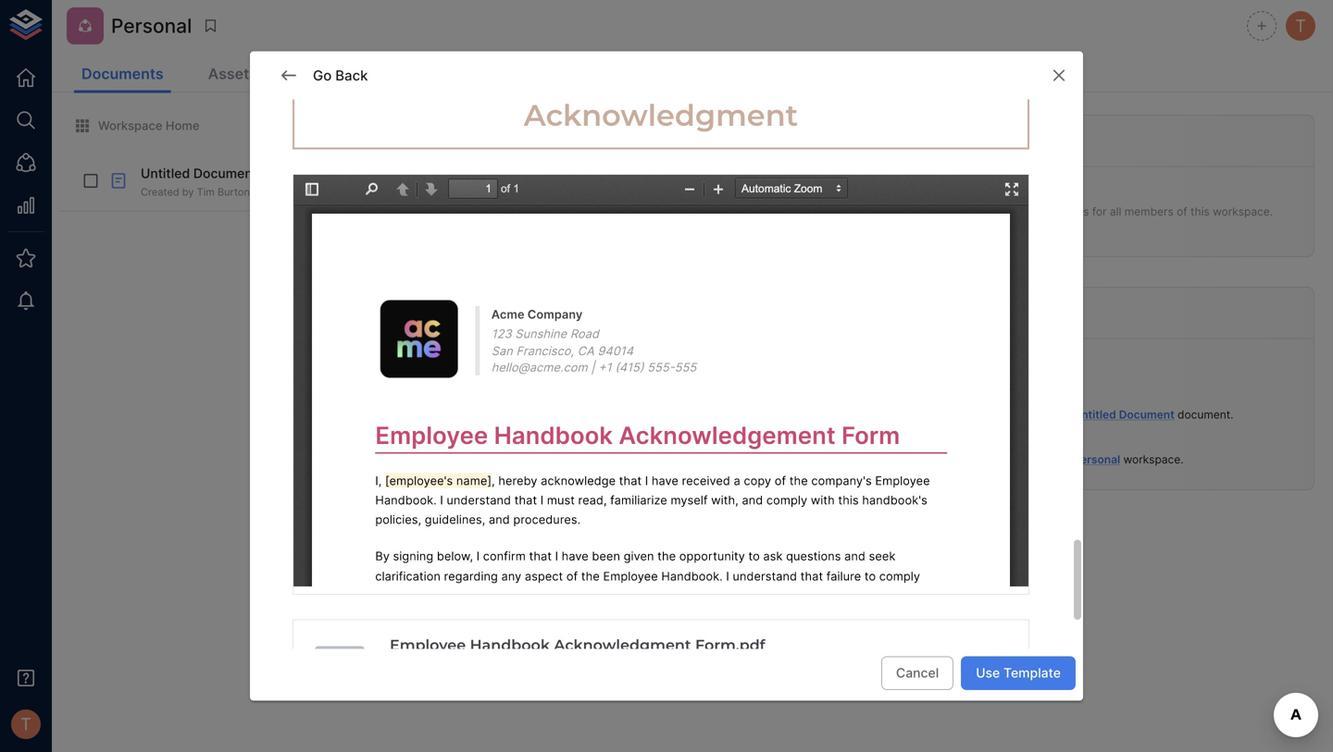 Task type: describe. For each thing, give the bounding box(es) containing it.
0 vertical spatial t button
[[1283, 8, 1318, 44]]

tim for untitled document document .
[[967, 408, 988, 422]]

1 vertical spatial acknowledgment
[[554, 636, 691, 654]]

09:07
[[967, 394, 995, 406]]

items
[[1004, 131, 1044, 150]]

items
[[972, 205, 1000, 218]]

workspace
[[1123, 453, 1180, 466]]

0 horizontal spatial t button
[[6, 704, 46, 745]]

untitled for untitled document document .
[[1073, 408, 1116, 422]]

am for personal
[[998, 439, 1014, 451]]

untitled document link
[[1073, 408, 1174, 422]]

0 vertical spatial acknowledgment
[[524, 97, 798, 133]]

recent
[[951, 304, 1001, 322]]

document for untitled document document .
[[1119, 408, 1174, 422]]

back
[[335, 67, 368, 84]]

create new button
[[749, 109, 874, 143]]

untitled document document .
[[1073, 408, 1233, 422]]

09:05 am
[[967, 439, 1014, 451]]

workspace home
[[98, 118, 200, 133]]

members
[[1124, 205, 1174, 218]]

employee handbook acknowledgment form.pdf
[[390, 636, 765, 654]]

pin
[[952, 205, 969, 218]]

tim burton for personal
[[967, 453, 1027, 466]]

activities
[[1005, 304, 1072, 322]]

1 for from the left
[[1003, 205, 1018, 218]]

personal workspace .
[[1073, 453, 1184, 466]]

bookmark image
[[202, 18, 219, 34]]

1 vertical spatial t
[[20, 715, 31, 735]]

go back
[[313, 67, 368, 84]]

1 horizontal spatial .
[[1230, 408, 1233, 422]]

of
[[1177, 205, 1187, 218]]

burton for personal
[[990, 453, 1027, 466]]

pinned
[[951, 131, 1000, 150]]

insights link
[[294, 57, 366, 93]]

untitled document created by tim burton just now
[[141, 166, 293, 198]]

create new
[[764, 118, 837, 134]]

access
[[1052, 205, 1089, 218]]

1 horizontal spatial t
[[1295, 16, 1306, 36]]

personal link
[[1073, 453, 1120, 466]]

go back dialog
[[250, 51, 1083, 725]]

create
[[764, 118, 805, 134]]

handbook
[[470, 636, 550, 654]]

personal for personal workspace .
[[1073, 453, 1120, 466]]

by
[[182, 186, 194, 198]]

now
[[273, 186, 293, 198]]

this
[[1190, 205, 1210, 218]]

tim inside untitled document created by tim burton just now
[[197, 186, 215, 198]]

all
[[1110, 205, 1121, 218]]



Task type: vqa. For each thing, say whether or not it's contained in the screenshot.
Password password field to the top
no



Task type: locate. For each thing, give the bounding box(es) containing it.
untitled up personal link
[[1073, 408, 1116, 422]]

created
[[141, 186, 179, 198]]

home
[[166, 118, 200, 133]]

tim
[[197, 186, 215, 198], [967, 408, 988, 422], [967, 453, 988, 466]]

1 horizontal spatial t button
[[1283, 8, 1318, 44]]

form.pdf
[[695, 636, 765, 654]]

recent activities
[[951, 304, 1072, 322]]

09:07 am
[[967, 394, 1014, 406]]

workspace.
[[1213, 205, 1273, 218]]

burton for untitled
[[990, 408, 1027, 422]]

use
[[976, 666, 1000, 681]]

document inside untitled document created by tim burton just now
[[193, 166, 257, 182]]

am for untitled
[[998, 394, 1014, 406]]

1 vertical spatial t button
[[6, 704, 46, 745]]

1 vertical spatial tim burton
[[967, 453, 1027, 466]]

for left quick on the right top
[[1003, 205, 1018, 218]]

tim burton down 09:07 am
[[967, 408, 1027, 422]]

documents
[[81, 65, 164, 83]]

0 vertical spatial t
[[1295, 16, 1306, 36]]

0 vertical spatial document
[[193, 166, 257, 182]]

use template button
[[961, 657, 1076, 691]]

assets link
[[201, 57, 265, 93]]

tim burton down 09:05 am
[[967, 453, 1027, 466]]

burton
[[217, 186, 250, 198], [990, 408, 1027, 422], [990, 453, 1027, 466]]

09:05
[[967, 439, 995, 451]]

acknowledgment
[[524, 97, 798, 133], [554, 636, 691, 654]]

untitled
[[141, 166, 190, 182], [1073, 408, 1116, 422]]

quick
[[1021, 205, 1049, 218]]

1 tim burton from the top
[[967, 408, 1027, 422]]

0 vertical spatial .
[[1230, 408, 1233, 422]]

2 vertical spatial burton
[[990, 453, 1027, 466]]

tim for personal workspace .
[[967, 453, 988, 466]]

2 for from the left
[[1092, 205, 1107, 218]]

burton down 09:05 am
[[990, 453, 1027, 466]]

1 horizontal spatial document
[[1119, 408, 1174, 422]]

am right 09:07
[[998, 394, 1014, 406]]

tim down the 09:05 on the bottom of the page
[[967, 453, 988, 466]]

untitled for untitled document created by tim burton just now
[[141, 166, 190, 182]]

2 vertical spatial tim
[[967, 453, 988, 466]]

workspace home link
[[74, 117, 200, 134]]

pin items for quick access for all members of this workspace.
[[952, 205, 1273, 218]]

0 horizontal spatial for
[[1003, 205, 1018, 218]]

0 horizontal spatial document
[[193, 166, 257, 182]]

pinned items
[[951, 131, 1044, 150]]

personal down untitled document link
[[1073, 453, 1120, 466]]

0 vertical spatial tim burton
[[967, 408, 1027, 422]]

1 vertical spatial tim
[[967, 408, 988, 422]]

0 vertical spatial tim
[[197, 186, 215, 198]]

1 horizontal spatial for
[[1092, 205, 1107, 218]]

burton left just
[[217, 186, 250, 198]]

tim burton for untitled
[[967, 408, 1027, 422]]

tim burton
[[967, 408, 1027, 422], [967, 453, 1027, 466]]

just
[[253, 186, 270, 198]]

go
[[313, 67, 332, 84]]

tim right the by
[[197, 186, 215, 198]]

am right the 09:05 on the bottom of the page
[[998, 439, 1014, 451]]

use template
[[976, 666, 1061, 681]]

documents link
[[74, 57, 171, 93]]

burton down 09:07 am
[[990, 408, 1027, 422]]

untitled up 'created'
[[141, 166, 190, 182]]

for left all
[[1092, 205, 1107, 218]]

insights
[[302, 65, 359, 83]]

0 horizontal spatial personal
[[111, 14, 192, 37]]

0 horizontal spatial t
[[20, 715, 31, 735]]

0 horizontal spatial .
[[1180, 453, 1184, 466]]

tim down 09:07
[[967, 408, 988, 422]]

document up workspace
[[1119, 408, 1174, 422]]

0 vertical spatial am
[[998, 394, 1014, 406]]

workspace
[[98, 118, 162, 133]]

t button
[[1283, 8, 1318, 44], [6, 704, 46, 745]]

assets
[[208, 65, 257, 83]]

0 vertical spatial burton
[[217, 186, 250, 198]]

for
[[1003, 205, 1018, 218], [1092, 205, 1107, 218]]

0 vertical spatial personal
[[111, 14, 192, 37]]

new
[[809, 118, 837, 134]]

document up just
[[193, 166, 257, 182]]

document
[[1178, 408, 1230, 422]]

2 tim burton from the top
[[967, 453, 1027, 466]]

1 horizontal spatial untitled
[[1073, 408, 1116, 422]]

personal
[[111, 14, 192, 37], [1073, 453, 1120, 466]]

t
[[1295, 16, 1306, 36], [20, 715, 31, 735]]

untitled inside untitled document created by tim burton just now
[[141, 166, 190, 182]]

burton inside untitled document created by tim burton just now
[[217, 186, 250, 198]]

cancel button
[[881, 657, 954, 691]]

am
[[998, 394, 1014, 406], [998, 439, 1014, 451]]

1 vertical spatial .
[[1180, 453, 1184, 466]]

document for untitled document created by tim burton just now
[[193, 166, 257, 182]]

document
[[193, 166, 257, 182], [1119, 408, 1174, 422]]

0 horizontal spatial untitled
[[141, 166, 190, 182]]

0 vertical spatial untitled
[[141, 166, 190, 182]]

1 vertical spatial personal
[[1073, 453, 1120, 466]]

employee
[[390, 636, 466, 654]]

1 vertical spatial am
[[998, 439, 1014, 451]]

1 horizontal spatial personal
[[1073, 453, 1120, 466]]

template
[[1003, 666, 1061, 681]]

1 vertical spatial untitled
[[1073, 408, 1116, 422]]

personal up documents
[[111, 14, 192, 37]]

.
[[1230, 408, 1233, 422], [1180, 453, 1184, 466]]

1 vertical spatial burton
[[990, 408, 1027, 422]]

1 vertical spatial document
[[1119, 408, 1174, 422]]

personal for personal
[[111, 14, 192, 37]]

cancel
[[896, 666, 939, 681]]



